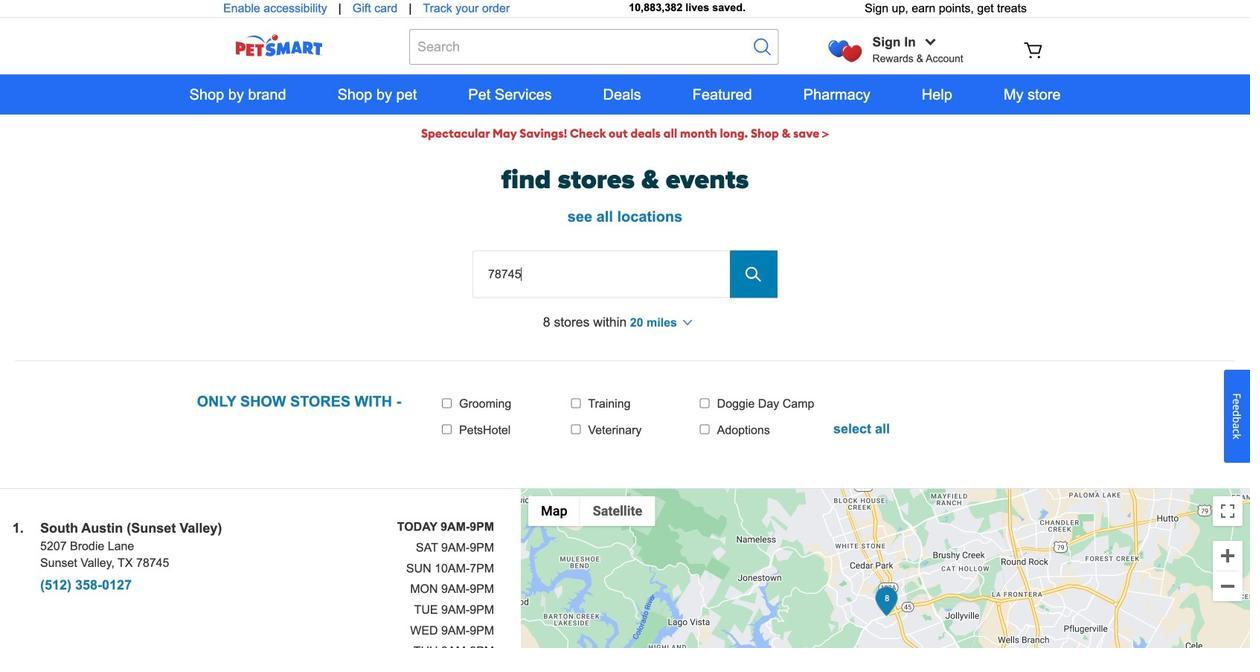 Task type: locate. For each thing, give the bounding box(es) containing it.
menu bar
[[529, 497, 655, 526]]

None checkbox
[[442, 398, 452, 408], [571, 398, 581, 408], [571, 425, 581, 434], [442, 398, 452, 408], [571, 398, 581, 408], [571, 425, 581, 434]]

None text field
[[473, 251, 778, 298]]

map region
[[521, 489, 1251, 648]]

None field
[[409, 29, 779, 65]]

loyalty icon image
[[829, 40, 862, 62]]

None search field
[[409, 29, 779, 65]]

None checkbox
[[700, 398, 710, 408], [442, 425, 452, 434], [700, 425, 710, 434], [700, 398, 710, 408], [442, 425, 452, 434], [700, 425, 710, 434]]



Task type: vqa. For each thing, say whether or not it's contained in the screenshot.
loyalty icon
yes



Task type: describe. For each thing, give the bounding box(es) containing it.
search search field
[[409, 29, 779, 65]]

search image
[[752, 36, 773, 57]]

petsmart image
[[208, 34, 350, 57]]



